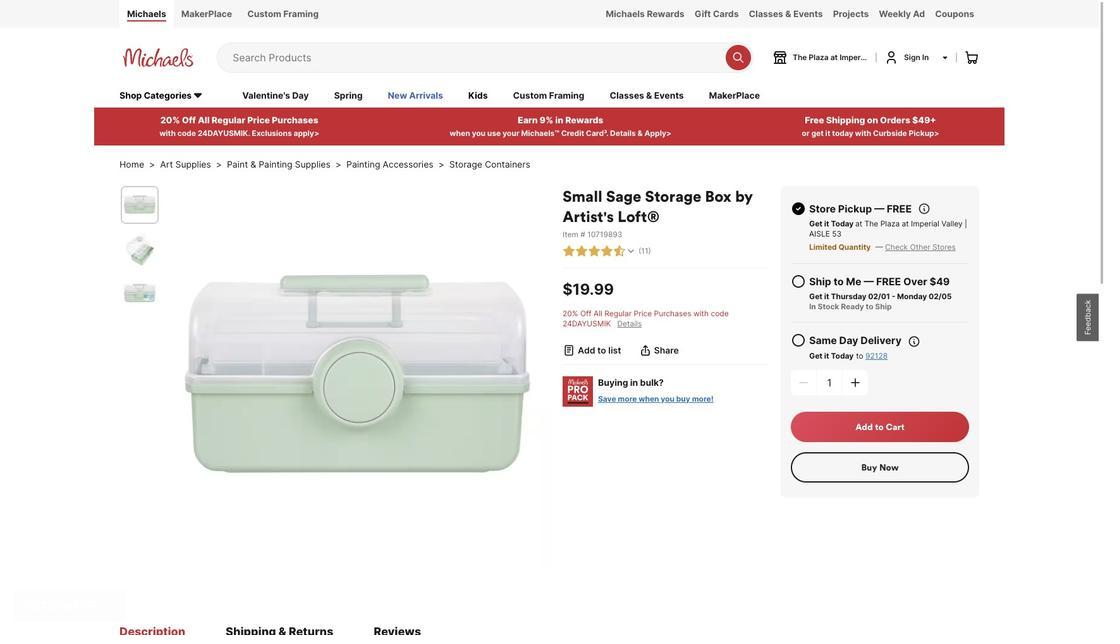Task type: describe. For each thing, give the bounding box(es) containing it.
apply>
[[645, 128, 672, 138]]

other
[[911, 242, 931, 252]]

to for ship to me — free over $49
[[834, 275, 844, 288]]

& up apply>
[[647, 90, 653, 100]]

list
[[609, 345, 622, 355]]

1 horizontal spatial classes & events link
[[744, 0, 829, 28]]

0 horizontal spatial ship
[[810, 275, 832, 288]]

details inside earn 9% in rewards when you use your michaels™ credit card³. details & apply>
[[611, 128, 636, 138]]

box
[[706, 186, 732, 205]]

Search Input field
[[233, 43, 720, 72]]

shop categories link
[[120, 89, 217, 103]]

use
[[488, 128, 501, 138]]

valentine's day
[[242, 90, 309, 100]]

same day delivery
[[810, 334, 902, 347]]

add to list
[[578, 345, 622, 355]]

Number Stepper text field
[[817, 370, 843, 395]]

1 horizontal spatial at
[[856, 219, 863, 228]]

to down same day delivery
[[857, 351, 864, 360]]

cart
[[887, 421, 905, 433]]

get
[[812, 128, 824, 138]]

(
[[639, 246, 642, 255]]

get it today to 92128
[[810, 351, 888, 360]]

1 vertical spatial framing
[[550, 90, 585, 100]]

storage containers link
[[450, 158, 531, 171]]

imperial inside get it today at the plaza at imperial valley | aisle 53
[[912, 219, 940, 228]]

0 vertical spatial custom framing link
[[240, 0, 327, 28]]

24dayusmik
[[563, 319, 611, 328]]

add for add to cart
[[856, 421, 874, 433]]

sage
[[607, 186, 642, 205]]

more!
[[693, 394, 714, 403]]

accessories
[[383, 159, 434, 169]]

valley inside get it today at the plaza at imperial valley | aisle 53
[[942, 219, 963, 228]]

item
[[563, 229, 579, 239]]

1 vertical spatial classes & events link
[[610, 89, 684, 103]]

ad
[[914, 8, 926, 19]]

3 > from the left
[[336, 159, 342, 169]]

)
[[649, 246, 652, 255]]

53
[[833, 229, 842, 238]]

valentine's
[[242, 90, 290, 100]]

— for free
[[875, 202, 885, 215]]

0 horizontal spatial storage
[[450, 159, 483, 169]]

price for 20% off all regular price purchases with code 24dayusmik
[[634, 309, 652, 318]]

1 vertical spatial custom framing link
[[513, 89, 585, 103]]

price for 20% off all regular price purchases with code 24dayusmik. exclusions apply>
[[247, 114, 270, 125]]

all for 20% off all regular price purchases with code 24dayusmik
[[594, 309, 603, 318]]

michaels for michaels rewards
[[606, 8, 645, 19]]

it for get it today at the plaza at imperial valley | aisle 53
[[825, 219, 830, 228]]

0 horizontal spatial makerplace link
[[174, 0, 240, 28]]

new arrivals
[[388, 90, 443, 100]]

projects link
[[829, 0, 875, 28]]

ready
[[842, 302, 865, 311]]

thursday
[[832, 291, 867, 301]]

buy now button
[[791, 452, 970, 483]]

projects
[[834, 8, 869, 19]]

all for 20% off all regular price purchases with code 24dayusmik. exclusions apply>
[[198, 114, 210, 125]]

today for to
[[832, 351, 854, 360]]

gift cards link
[[690, 0, 744, 28]]

to for add to list
[[598, 345, 607, 355]]

weekly ad
[[880, 8, 926, 19]]

with for 20% off all regular price purchases with code 24dayusmik. exclusions apply>
[[160, 128, 176, 138]]

get it thursday 02/01 - monday 02/05 in stock ready to ship
[[810, 291, 952, 311]]

|
[[966, 219, 968, 228]]

tabler image left same
[[791, 333, 807, 348]]

1 vertical spatial makerplace link
[[710, 89, 760, 103]]

to for add to cart
[[876, 421, 884, 433]]

painting accessories link
[[347, 158, 434, 171]]

0 horizontal spatial events
[[655, 90, 684, 100]]

tabler image left (
[[626, 246, 636, 256]]

curbside
[[874, 128, 908, 138]]

add to cart
[[856, 421, 905, 433]]

search button image
[[733, 51, 745, 64]]

ship inside get it thursday 02/01 - monday 02/05 in stock ready to ship
[[876, 302, 892, 311]]

details inside dropdown button
[[618, 319, 642, 328]]

0 horizontal spatial classes
[[610, 90, 645, 100]]

buying
[[599, 377, 629, 388]]

coupons link
[[931, 0, 980, 28]]

stores
[[933, 242, 956, 252]]

containers
[[485, 159, 531, 169]]

1 horizontal spatial classes & events
[[749, 8, 824, 19]]

1 supplies from the left
[[176, 159, 211, 169]]

paint & painting supplies link
[[227, 158, 331, 171]]

your
[[503, 128, 520, 138]]

home
[[120, 159, 144, 169]]

earn 9% in rewards when you use your michaels™ credit card³. details & apply>
[[450, 114, 672, 138]]

1 painting from the left
[[259, 159, 293, 169]]

2 supplies from the left
[[295, 159, 331, 169]]

ship to me — free over $49
[[810, 275, 951, 288]]

open samedaydelivery details modal image
[[909, 335, 921, 348]]

— for check
[[876, 242, 884, 252]]

tabler image left (
[[614, 245, 626, 257]]

2 painting from the left
[[347, 159, 381, 169]]

to inside get it thursday 02/01 - monday 02/05 in stock ready to ship
[[866, 302, 874, 311]]

earn
[[518, 114, 538, 125]]

sign in
[[905, 52, 930, 62]]

the inside button
[[793, 52, 808, 62]]

custom framing for bottommost custom framing link
[[513, 90, 585, 100]]

& right paint
[[251, 159, 256, 169]]

-
[[892, 291, 896, 301]]

imperial inside button
[[840, 52, 870, 62]]

details button
[[617, 319, 643, 329]]

you inside earn 9% in rewards when you use your michaels™ credit card³. details & apply>
[[472, 128, 486, 138]]

when inside buying in bulk? save more when you buy more!
[[639, 394, 660, 403]]

free shipping on orders $49+ or get it today with curbside pickup>
[[802, 114, 940, 138]]

card³.
[[586, 128, 609, 138]]

0 vertical spatial rewards
[[647, 8, 685, 19]]

home > art supplies > paint & painting supplies > painting accessories > storage containers
[[120, 159, 531, 169]]

small sage storage box by artist's loft® item # 10719893
[[563, 186, 754, 239]]

#
[[581, 229, 586, 239]]

same
[[810, 334, 838, 347]]

92128 link
[[866, 351, 888, 360]]

plaza inside button
[[809, 52, 829, 62]]

limited
[[810, 242, 837, 252]]

$49
[[930, 275, 951, 288]]

weekly
[[880, 8, 912, 19]]

it inside free shipping on orders $49+ or get it today with curbside pickup>
[[826, 128, 831, 138]]

free
[[806, 114, 825, 125]]

2 horizontal spatial at
[[903, 219, 910, 228]]

in inside popup button
[[923, 52, 930, 62]]

quantity
[[839, 242, 871, 252]]

tabler image down item
[[563, 245, 576, 257]]

the inside get it today at the plaza at imperial valley | aisle 53
[[865, 219, 879, 228]]

share button
[[639, 344, 679, 357]]

gift cards
[[695, 8, 739, 19]]

exclusions
[[252, 128, 292, 138]]

get it today at the plaza at imperial valley | aisle 53
[[810, 219, 968, 238]]

cards
[[714, 8, 739, 19]]

at inside the plaza at imperial valley button
[[831, 52, 838, 62]]

check
[[886, 242, 909, 252]]

tabler image down #
[[576, 245, 588, 257]]

it for get it thursday 02/01 - monday 02/05 in stock ready to ship
[[825, 291, 830, 301]]

sign in button
[[884, 50, 950, 65]]

store
[[810, 202, 836, 215]]

today
[[833, 128, 854, 138]]

0 vertical spatial events
[[794, 8, 824, 19]]

new
[[388, 90, 407, 100]]

michaels™
[[522, 128, 560, 138]]

you inside buying in bulk? save more when you buy more!
[[661, 394, 675, 403]]

2 vertical spatial —
[[864, 275, 874, 288]]

buy now
[[862, 462, 899, 473]]



Task type: vqa. For each thing, say whether or not it's contained in the screenshot.


Task type: locate. For each thing, give the bounding box(es) containing it.
more
[[618, 394, 637, 403]]

weekly ad link
[[875, 0, 931, 28]]

1 horizontal spatial imperial
[[912, 219, 940, 228]]

imperial
[[840, 52, 870, 62], [912, 219, 940, 228]]

today down same day delivery
[[832, 351, 854, 360]]

& right cards
[[786, 8, 792, 19]]

to inside popup button
[[598, 345, 607, 355]]

classes & events link right cards
[[744, 0, 829, 28]]

plaza up check
[[881, 219, 900, 228]]

buying in bulk? save more when you buy more!
[[599, 377, 714, 403]]

off inside '20% off all regular price purchases with code 24dayusmik'
[[581, 309, 592, 318]]

0 horizontal spatial valley
[[872, 52, 894, 62]]

regular up 24dayusmik.
[[212, 114, 246, 125]]

tabler image left add to list
[[563, 344, 576, 357]]

all
[[198, 114, 210, 125], [594, 309, 603, 318]]

1 vertical spatial imperial
[[912, 219, 940, 228]]

tabler image left me
[[791, 274, 807, 289]]

small
[[563, 186, 603, 205]]

it inside get it thursday 02/01 - monday 02/05 in stock ready to ship
[[825, 291, 830, 301]]

code inside '20% off all regular price purchases with code 24dayusmik'
[[711, 309, 729, 318]]

in right sign
[[923, 52, 930, 62]]

by
[[736, 186, 754, 205]]

regular for 20% off all regular price purchases with code 24dayusmik. exclusions apply>
[[212, 114, 246, 125]]

0 vertical spatial plaza
[[809, 52, 829, 62]]

1 horizontal spatial add
[[856, 421, 874, 433]]

20% down shop categories link
[[160, 114, 180, 125]]

1 vertical spatial storage
[[645, 186, 702, 205]]

off inside 20% off all regular price purchases with code 24dayusmik. exclusions apply>
[[182, 114, 196, 125]]

code for 20% off all regular price purchases with code 24dayusmik
[[711, 309, 729, 318]]

valley inside button
[[872, 52, 894, 62]]

& inside earn 9% in rewards when you use your michaels™ credit card³. details & apply>
[[638, 128, 643, 138]]

price inside '20% off all regular price purchases with code 24dayusmik'
[[634, 309, 652, 318]]

to left me
[[834, 275, 844, 288]]

0 horizontal spatial rewards
[[566, 114, 604, 125]]

add for add to list
[[578, 345, 596, 355]]

1 vertical spatial plaza
[[881, 219, 900, 228]]

1 vertical spatial you
[[661, 394, 675, 403]]

supplies down apply>
[[295, 159, 331, 169]]

michaels rewards
[[606, 8, 685, 19]]

supplies right art
[[176, 159, 211, 169]]

0 horizontal spatial plaza
[[809, 52, 829, 62]]

0 horizontal spatial custom framing link
[[240, 0, 327, 28]]

makerplace down search button image
[[710, 90, 760, 100]]

1 vertical spatial add
[[856, 421, 874, 433]]

add down the 24dayusmik
[[578, 345, 596, 355]]

home link
[[120, 158, 144, 171]]

$19.99
[[563, 280, 614, 298]]

off for 20% off all regular price purchases with code 24dayusmik. exclusions apply>
[[182, 114, 196, 125]]

20% for 20% off all regular price purchases with code 24dayusmik
[[563, 309, 579, 318]]

code inside 20% off all regular price purchases with code 24dayusmik. exclusions apply>
[[178, 128, 196, 138]]

1 vertical spatial classes & events
[[610, 90, 684, 100]]

0 vertical spatial free
[[887, 202, 912, 215]]

4 > from the left
[[439, 159, 445, 169]]

1 horizontal spatial events
[[794, 8, 824, 19]]

0 horizontal spatial all
[[198, 114, 210, 125]]

day
[[292, 90, 309, 100], [840, 334, 859, 347]]

2 horizontal spatial with
[[856, 128, 872, 138]]

classes & events link
[[744, 0, 829, 28], [610, 89, 684, 103]]

orders
[[881, 114, 911, 125]]

tabler image down 10719893
[[601, 245, 614, 257]]

painting down exclusions
[[259, 159, 293, 169]]

today
[[832, 219, 854, 228], [832, 351, 854, 360]]

michaels for michaels
[[127, 8, 166, 19]]

0 vertical spatial purchases
[[272, 114, 319, 125]]

0 vertical spatial price
[[247, 114, 270, 125]]

at down store pickup — free
[[856, 219, 863, 228]]

in up the more
[[631, 377, 639, 388]]

1 vertical spatial day
[[840, 334, 859, 347]]

today up 53 at top right
[[832, 219, 854, 228]]

imperial up other
[[912, 219, 940, 228]]

ship down 02/01
[[876, 302, 892, 311]]

with inside '20% off all regular price purchases with code 24dayusmik'
[[694, 309, 709, 318]]

0 horizontal spatial classes & events link
[[610, 89, 684, 103]]

add inside popup button
[[578, 345, 596, 355]]

0 vertical spatial the
[[793, 52, 808, 62]]

20% inside 20% off all regular price purchases with code 24dayusmik. exclusions apply>
[[160, 114, 180, 125]]

the plaza at imperial valley button
[[773, 50, 894, 65]]

0 horizontal spatial framing
[[284, 8, 319, 19]]

it down same
[[825, 351, 830, 360]]

> right accessories
[[439, 159, 445, 169]]

classes & events link up apply>
[[610, 89, 684, 103]]

> left paint
[[216, 159, 222, 169]]

purchases inside 20% off all regular price purchases with code 24dayusmik. exclusions apply>
[[272, 114, 319, 125]]

in inside get it thursday 02/01 - monday 02/05 in stock ready to ship
[[810, 302, 817, 311]]

save
[[599, 394, 617, 403]]

1 horizontal spatial you
[[661, 394, 675, 403]]

paint
[[227, 159, 248, 169]]

1 horizontal spatial purchases
[[655, 309, 692, 318]]

store pickup — free
[[810, 202, 912, 215]]

1 horizontal spatial custom framing
[[513, 90, 585, 100]]

0 horizontal spatial when
[[450, 128, 470, 138]]

0 horizontal spatial classes & events
[[610, 90, 684, 100]]

classes
[[749, 8, 784, 19], [610, 90, 645, 100]]

1 horizontal spatial makerplace
[[710, 90, 760, 100]]

the right search button image
[[793, 52, 808, 62]]

with inside 20% off all regular price purchases with code 24dayusmik. exclusions apply>
[[160, 128, 176, 138]]

credit
[[562, 128, 585, 138]]

0 horizontal spatial add
[[578, 345, 596, 355]]

apply>
[[294, 128, 320, 138]]

add
[[578, 345, 596, 355], [856, 421, 874, 433]]

when left use
[[450, 128, 470, 138]]

add inside button
[[856, 421, 874, 433]]

20%
[[160, 114, 180, 125], [563, 309, 579, 318]]

1 vertical spatial rewards
[[566, 114, 604, 125]]

michaels link
[[120, 0, 174, 28]]

rewards inside earn 9% in rewards when you use your michaels™ credit card³. details & apply>
[[566, 114, 604, 125]]

0 vertical spatial regular
[[212, 114, 246, 125]]

1 horizontal spatial the
[[865, 219, 879, 228]]

at up check
[[903, 219, 910, 228]]

day up "get it today to 92128"
[[840, 334, 859, 347]]

price inside 20% off all regular price purchases with code 24dayusmik. exclusions apply>
[[247, 114, 270, 125]]

20% up the 24dayusmik
[[563, 309, 579, 318]]

1 vertical spatial get
[[810, 291, 823, 301]]

with for 20% off all regular price purchases with code 24dayusmik
[[694, 309, 709, 318]]

classes & events
[[749, 8, 824, 19], [610, 90, 684, 100]]

1 vertical spatial off
[[581, 309, 592, 318]]

0 vertical spatial when
[[450, 128, 470, 138]]

imperial down projects link on the right
[[840, 52, 870, 62]]

0 horizontal spatial custom
[[247, 8, 282, 19]]

1 vertical spatial ship
[[876, 302, 892, 311]]

to left the list
[[598, 345, 607, 355]]

day for same
[[840, 334, 859, 347]]

today inside get it today at the plaza at imperial valley | aisle 53
[[832, 219, 854, 228]]

all inside 20% off all regular price purchases with code 24dayusmik. exclusions apply>
[[198, 114, 210, 125]]

0 vertical spatial classes & events link
[[744, 0, 829, 28]]

0 horizontal spatial 20%
[[160, 114, 180, 125]]

storage up loft®
[[645, 186, 702, 205]]

1 horizontal spatial all
[[594, 309, 603, 318]]

0 vertical spatial all
[[198, 114, 210, 125]]

in inside buying in bulk? save more when you buy more!
[[631, 377, 639, 388]]

me
[[847, 275, 862, 288]]

spring link
[[334, 89, 363, 103]]

1 horizontal spatial price
[[634, 309, 652, 318]]

custom for bottommost custom framing link
[[513, 90, 547, 100]]

makerplace for left makerplace link
[[181, 8, 232, 19]]

categories
[[144, 90, 192, 100]]

purchases for 20% off all regular price purchases with code 24dayusmik. exclusions apply>
[[272, 114, 319, 125]]

day right valentine's
[[292, 90, 309, 100]]

1 horizontal spatial custom framing link
[[513, 89, 585, 103]]

delivery
[[861, 334, 902, 347]]

today for at
[[832, 219, 854, 228]]

1 > from the left
[[149, 159, 155, 169]]

add left the 'cart'
[[856, 421, 874, 433]]

get inside get it today at the plaza at imperial valley | aisle 53
[[810, 219, 823, 228]]

0 vertical spatial in
[[556, 114, 564, 125]]

1 horizontal spatial plaza
[[881, 219, 900, 228]]

limited quantity — check other stores
[[810, 242, 956, 252]]

02/01
[[869, 291, 891, 301]]

purchases for 20% off all regular price purchases with code 24dayusmik
[[655, 309, 692, 318]]

1 horizontal spatial ship
[[876, 302, 892, 311]]

20% inside '20% off all regular price purchases with code 24dayusmik'
[[563, 309, 579, 318]]

1 horizontal spatial in
[[631, 377, 639, 388]]

storage left containers
[[450, 159, 483, 169]]

get
[[810, 219, 823, 228], [810, 291, 823, 301], [810, 351, 823, 360]]

off down shop categories link
[[182, 114, 196, 125]]

to down 02/01
[[866, 302, 874, 311]]

0 vertical spatial in
[[923, 52, 930, 62]]

— right me
[[864, 275, 874, 288]]

0 vertical spatial classes
[[749, 8, 784, 19]]

valley left |
[[942, 219, 963, 228]]

storage inside small sage storage box by artist's loft® item # 10719893
[[645, 186, 702, 205]]

get for get it today to 92128
[[810, 351, 823, 360]]

1 vertical spatial regular
[[605, 309, 632, 318]]

1 vertical spatial custom
[[513, 90, 547, 100]]

small sage storage box by artist&#x27;s loft&#xae; image
[[164, 186, 550, 572], [122, 187, 158, 223], [122, 231, 158, 267], [122, 276, 158, 311]]

it up stock
[[825, 291, 830, 301]]

& left apply>
[[638, 128, 643, 138]]

on
[[868, 114, 879, 125]]

events up apply>
[[655, 90, 684, 100]]

1 today from the top
[[832, 219, 854, 228]]

classes & events right cards
[[749, 8, 824, 19]]

you left buy
[[661, 394, 675, 403]]

9%
[[540, 114, 554, 125]]

1 horizontal spatial storage
[[645, 186, 702, 205]]

arrivals
[[410, 90, 443, 100]]

20% for 20% off all regular price purchases with code 24dayusmik. exclusions apply>
[[160, 114, 180, 125]]

0 vertical spatial today
[[832, 219, 854, 228]]

or
[[802, 128, 810, 138]]

regular up details dropdown button
[[605, 309, 632, 318]]

1 vertical spatial custom framing
[[513, 90, 585, 100]]

get inside get it thursday 02/01 - monday 02/05 in stock ready to ship
[[810, 291, 823, 301]]

— left check
[[876, 242, 884, 252]]

all up 24dayusmik.
[[198, 114, 210, 125]]

now
[[880, 462, 899, 473]]

— up get it today at the plaza at imperial valley | aisle 53
[[875, 202, 885, 215]]

shop
[[120, 90, 142, 100]]

events
[[794, 8, 824, 19], [655, 90, 684, 100]]

0 horizontal spatial at
[[831, 52, 838, 62]]

valentine's day link
[[242, 89, 309, 103]]

gift
[[695, 8, 711, 19]]

new arrivals link
[[388, 89, 443, 103]]

off
[[182, 114, 196, 125], [581, 309, 592, 318]]

michaels rewards link
[[601, 0, 690, 28]]

2 get from the top
[[810, 291, 823, 301]]

1 horizontal spatial when
[[639, 394, 660, 403]]

0 horizontal spatial painting
[[259, 159, 293, 169]]

pickup
[[839, 202, 873, 215]]

loft®
[[618, 207, 660, 226]]

custom for the top custom framing link
[[247, 8, 282, 19]]

1 horizontal spatial supplies
[[295, 159, 331, 169]]

11
[[642, 246, 649, 255]]

3 get from the top
[[810, 351, 823, 360]]

with inside free shipping on orders $49+ or get it today with curbside pickup>
[[856, 128, 872, 138]]

1 horizontal spatial code
[[711, 309, 729, 318]]

>
[[149, 159, 155, 169], [216, 159, 222, 169], [336, 159, 342, 169], [439, 159, 445, 169]]

classes & events up apply>
[[610, 90, 684, 100]]

art supplies link
[[160, 158, 211, 171]]

2 > from the left
[[216, 159, 222, 169]]

makerplace right michaels link
[[181, 8, 232, 19]]

purchases
[[272, 114, 319, 125], [655, 309, 692, 318]]

details right the card³.
[[611, 128, 636, 138]]

0 vertical spatial storage
[[450, 159, 483, 169]]

1 horizontal spatial day
[[840, 334, 859, 347]]

price up details dropdown button
[[634, 309, 652, 318]]

2 vertical spatial get
[[810, 351, 823, 360]]

1 horizontal spatial in
[[923, 52, 930, 62]]

in
[[556, 114, 564, 125], [631, 377, 639, 388]]

tab list
[[120, 625, 769, 635]]

1 horizontal spatial makerplace link
[[710, 89, 760, 103]]

at
[[831, 52, 838, 62], [856, 219, 863, 228], [903, 219, 910, 228]]

get down same
[[810, 351, 823, 360]]

1 vertical spatial free
[[877, 275, 902, 288]]

0 vertical spatial makerplace
[[181, 8, 232, 19]]

art
[[160, 159, 173, 169]]

plaza
[[809, 52, 829, 62], [881, 219, 900, 228]]

painting
[[259, 159, 293, 169], [347, 159, 381, 169]]

custom framing
[[247, 8, 319, 19], [513, 90, 585, 100]]

supplies
[[176, 159, 211, 169], [295, 159, 331, 169]]

monday
[[898, 291, 928, 301]]

it up aisle
[[825, 219, 830, 228]]

20% off all regular price purchases with code 24dayusmik. exclusions apply>
[[160, 114, 320, 138]]

you left use
[[472, 128, 486, 138]]

1 vertical spatial makerplace
[[710, 90, 760, 100]]

price up exclusions
[[247, 114, 270, 125]]

1 vertical spatial price
[[634, 309, 652, 318]]

to inside button
[[876, 421, 884, 433]]

1 vertical spatial 20%
[[563, 309, 579, 318]]

regular inside 20% off all regular price purchases with code 24dayusmik. exclusions apply>
[[212, 114, 246, 125]]

ship up stock
[[810, 275, 832, 288]]

when inside earn 9% in rewards when you use your michaels™ credit card³. details & apply>
[[450, 128, 470, 138]]

purchases up apply>
[[272, 114, 319, 125]]

2 today from the top
[[832, 351, 854, 360]]

the
[[793, 52, 808, 62], [865, 219, 879, 228]]

shop categories
[[120, 90, 192, 100]]

0 vertical spatial imperial
[[840, 52, 870, 62]]

1 vertical spatial valley
[[942, 219, 963, 228]]

regular inside '20% off all regular price purchases with code 24dayusmik'
[[605, 309, 632, 318]]

all inside '20% off all regular price purchases with code 24dayusmik'
[[594, 309, 603, 318]]

1 horizontal spatial regular
[[605, 309, 632, 318]]

tabler image
[[563, 245, 576, 257], [576, 245, 588, 257], [588, 245, 601, 257], [614, 245, 626, 257], [791, 274, 807, 289], [563, 344, 576, 357]]

1 vertical spatial purchases
[[655, 309, 692, 318]]

to left the 'cart'
[[876, 421, 884, 433]]

it right get
[[826, 128, 831, 138]]

details
[[611, 128, 636, 138], [618, 319, 642, 328]]

0 horizontal spatial day
[[292, 90, 309, 100]]

0 vertical spatial custom framing
[[247, 8, 319, 19]]

the down store pickup — free
[[865, 219, 879, 228]]

0 horizontal spatial in
[[556, 114, 564, 125]]

it inside get it today at the plaza at imperial valley | aisle 53
[[825, 219, 830, 228]]

painting left accessories
[[347, 159, 381, 169]]

you
[[472, 128, 486, 138], [661, 394, 675, 403]]

tabler image down 10719893
[[588, 245, 601, 257]]

0 horizontal spatial in
[[810, 302, 817, 311]]

off for 20% off all regular price purchases with code 24dayusmik
[[581, 309, 592, 318]]

code for 20% off all regular price purchases with code 24dayusmik. exclusions apply>
[[178, 128, 196, 138]]

1 michaels from the left
[[127, 8, 166, 19]]

day for valentine's
[[292, 90, 309, 100]]

in inside earn 9% in rewards when you use your michaels™ credit card³. details & apply>
[[556, 114, 564, 125]]

rewards up 'credit'
[[566, 114, 604, 125]]

at down projects link on the right
[[831, 52, 838, 62]]

the plaza at imperial valley
[[793, 52, 894, 62]]

> left art
[[149, 159, 155, 169]]

tabler image
[[919, 202, 931, 215], [601, 245, 614, 257], [626, 246, 636, 256], [791, 333, 807, 348]]

purchases inside '20% off all regular price purchases with code 24dayusmik'
[[655, 309, 692, 318]]

0 vertical spatial ship
[[810, 275, 832, 288]]

rewards left gift
[[647, 8, 685, 19]]

buy
[[862, 462, 878, 473]]

1 horizontal spatial with
[[694, 309, 709, 318]]

1 horizontal spatial off
[[581, 309, 592, 318]]

1 vertical spatial today
[[832, 351, 854, 360]]

10719893
[[588, 229, 623, 239]]

free up "-"
[[877, 275, 902, 288]]

artist's
[[563, 207, 614, 226]]

purchases up share
[[655, 309, 692, 318]]

tabler image up other
[[919, 202, 931, 215]]

&
[[786, 8, 792, 19], [647, 90, 653, 100], [638, 128, 643, 138], [251, 159, 256, 169]]

events left projects
[[794, 8, 824, 19]]

plaza down projects link on the right
[[809, 52, 829, 62]]

when down bulk?
[[639, 394, 660, 403]]

0 vertical spatial code
[[178, 128, 196, 138]]

makerplace for the bottom makerplace link
[[710, 90, 760, 100]]

$49+
[[913, 114, 937, 125]]

1 horizontal spatial michaels
[[606, 8, 645, 19]]

aisle
[[810, 229, 831, 238]]

0 horizontal spatial custom framing
[[247, 8, 319, 19]]

sign
[[905, 52, 921, 62]]

details up the list
[[618, 319, 642, 328]]

0 horizontal spatial you
[[472, 128, 486, 138]]

in left stock
[[810, 302, 817, 311]]

get for get it today at the plaza at imperial valley | aisle 53
[[810, 219, 823, 228]]

it for get it today to 92128
[[825, 351, 830, 360]]

valley left sign
[[872, 52, 894, 62]]

1 horizontal spatial painting
[[347, 159, 381, 169]]

get for get it thursday 02/01 - monday 02/05 in stock ready to ship
[[810, 291, 823, 301]]

save more when you buy more! link
[[599, 394, 714, 403]]

off up the 24dayusmik
[[581, 309, 592, 318]]

0 vertical spatial framing
[[284, 8, 319, 19]]

regular for 20% off all regular price purchases with code 24dayusmik
[[605, 309, 632, 318]]

1 horizontal spatial 20%
[[563, 309, 579, 318]]

20% off all regular price purchases with code 24dayusmik
[[563, 309, 729, 328]]

get up stock
[[810, 291, 823, 301]]

1 horizontal spatial rewards
[[647, 8, 685, 19]]

in right the 9%
[[556, 114, 564, 125]]

2 michaels from the left
[[606, 8, 645, 19]]

get up aisle
[[810, 219, 823, 228]]

0 horizontal spatial purchases
[[272, 114, 319, 125]]

custom framing for the top custom framing link
[[247, 8, 319, 19]]

> left painting accessories link
[[336, 159, 342, 169]]

0 horizontal spatial michaels
[[127, 8, 166, 19]]

free up get it today at the plaza at imperial valley | aisle 53
[[887, 202, 912, 215]]

0 vertical spatial custom
[[247, 8, 282, 19]]

1 vertical spatial the
[[865, 219, 879, 228]]

1 get from the top
[[810, 219, 823, 228]]

custom framing link
[[240, 0, 327, 28], [513, 89, 585, 103]]

plaza inside get it today at the plaza at imperial valley | aisle 53
[[881, 219, 900, 228]]

all up the 24dayusmik
[[594, 309, 603, 318]]

button to increment counter for number stepper image
[[850, 376, 862, 389]]



